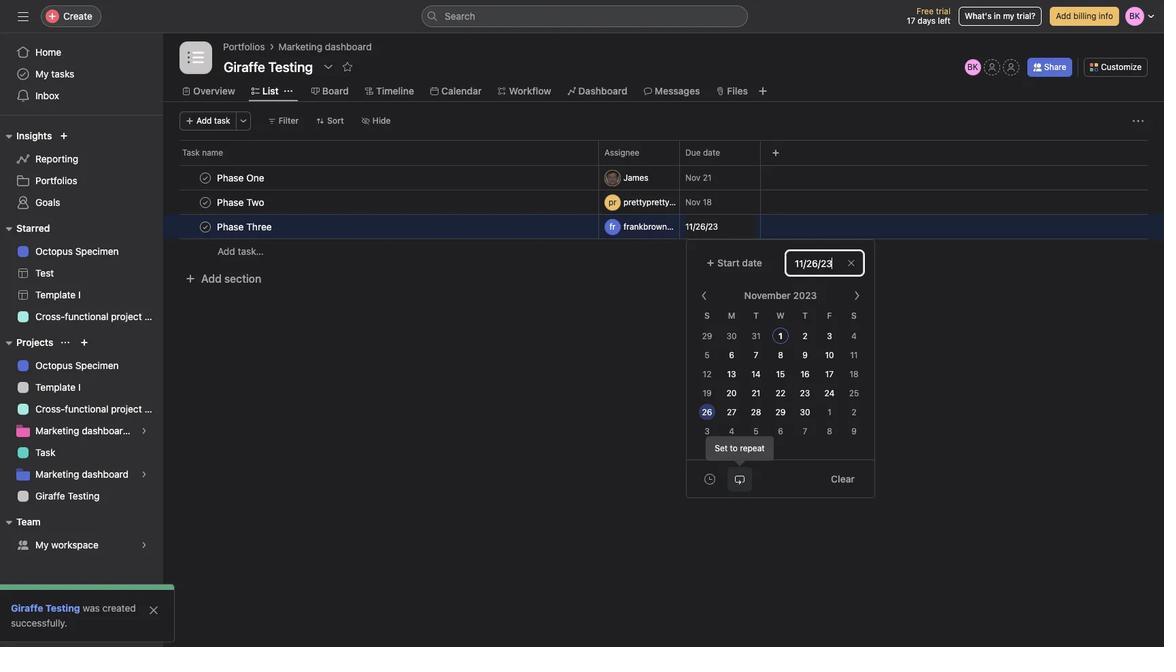 Task type: describe. For each thing, give the bounding box(es) containing it.
days
[[918, 16, 936, 26]]

free
[[917, 6, 934, 16]]

0 vertical spatial 29
[[702, 331, 712, 341]]

header untitled section tree grid
[[163, 165, 1164, 264]]

0 vertical spatial 30
[[726, 331, 737, 341]]

dashboard inside projects element
[[82, 468, 129, 480]]

octopus for starred
[[35, 245, 73, 257]]

0 horizontal spatial 1
[[778, 331, 783, 341]]

add time image
[[704, 474, 715, 484]]

board link
[[311, 84, 349, 99]]

see details, my workspace image
[[140, 541, 148, 549]]

task…
[[238, 245, 264, 257]]

1 s from the left
[[704, 311, 710, 321]]

see details, marketing dashboard image
[[140, 470, 148, 479]]

cross-functional project plan link inside projects element
[[8, 398, 163, 420]]

1 vertical spatial giraffe testing
[[11, 602, 80, 614]]

workspace
[[51, 539, 99, 551]]

project for cross-functional project plan 'link' within projects element
[[111, 403, 142, 415]]

octopus for projects
[[35, 360, 73, 371]]

i inside projects element
[[78, 381, 81, 393]]

ja
[[608, 172, 617, 183]]

31
[[752, 331, 761, 341]]

show options image
[[323, 61, 334, 72]]

starred button
[[0, 220, 50, 237]]

search list box
[[422, 5, 748, 27]]

workflow
[[509, 85, 551, 97]]

2023
[[793, 290, 817, 301]]

marketing dashboard inside projects element
[[35, 468, 129, 480]]

1 vertical spatial 17
[[825, 369, 834, 379]]

23
[[800, 388, 810, 398]]

25
[[849, 388, 859, 398]]

17 inside free trial 17 days left
[[907, 16, 915, 26]]

28
[[751, 407, 761, 417]]

template i link inside projects element
[[8, 377, 155, 398]]

create
[[63, 10, 92, 22]]

16
[[801, 369, 810, 379]]

global element
[[0, 33, 163, 115]]

set to repeat tooltip
[[707, 437, 773, 464]]

15
[[776, 369, 785, 379]]

set
[[715, 443, 728, 454]]

nov 21
[[685, 173, 711, 183]]

info
[[1099, 11, 1113, 21]]

clear
[[831, 473, 855, 484]]

reporting
[[35, 153, 78, 165]]

cross- inside projects element
[[35, 403, 65, 415]]

0 vertical spatial marketing
[[279, 41, 322, 52]]

functional inside projects element
[[65, 403, 108, 415]]

phase three cell
[[163, 214, 599, 239]]

Completed checkbox
[[197, 194, 213, 210]]

board
[[322, 85, 349, 97]]

marketing dashboards
[[35, 425, 133, 437]]

0 horizontal spatial portfolios link
[[8, 170, 155, 192]]

0 horizontal spatial 4
[[729, 426, 734, 437]]

marketing dashboards link
[[8, 420, 155, 442]]

2 t from the left
[[802, 311, 808, 321]]

1 horizontal spatial 5
[[754, 426, 759, 437]]

was created successfully.
[[11, 602, 136, 629]]

projects element
[[0, 330, 163, 510]]

free trial 17 days left
[[907, 6, 950, 26]]

team
[[16, 516, 41, 528]]

0 vertical spatial giraffe testing link
[[8, 485, 155, 507]]

0 vertical spatial 8
[[778, 350, 783, 360]]

phase one cell
[[163, 165, 599, 190]]

left
[[938, 16, 950, 26]]

my workspace link
[[8, 534, 155, 556]]

cross-functional project plan link inside starred element
[[8, 306, 163, 328]]

0 vertical spatial marketing dashboard
[[279, 41, 372, 52]]

due
[[685, 148, 701, 158]]

1 vertical spatial 21
[[752, 388, 760, 398]]

starred element
[[0, 216, 163, 330]]

row containing task name
[[163, 140, 1164, 165]]

functional inside starred element
[[65, 311, 108, 322]]

overview
[[193, 85, 235, 97]]

what's
[[965, 11, 992, 21]]

task for task name
[[182, 148, 200, 158]]

pr
[[609, 197, 617, 207]]

18 inside row
[[703, 197, 712, 207]]

template i for template i link inside the projects element
[[35, 381, 81, 393]]

2 s from the left
[[851, 311, 857, 321]]

octopus specimen for template i
[[35, 360, 119, 371]]

27
[[727, 407, 736, 417]]

due date
[[685, 148, 720, 158]]

reporting link
[[8, 148, 155, 170]]

hide
[[372, 116, 391, 126]]

13
[[727, 369, 736, 379]]

cross- inside starred element
[[35, 311, 65, 322]]

1 horizontal spatial marketing dashboard link
[[279, 39, 372, 54]]

next month image
[[851, 290, 862, 301]]

add task… row
[[163, 239, 1164, 264]]

octopus specimen link for template i
[[8, 355, 155, 377]]

projects
[[16, 337, 53, 348]]

date for start date
[[742, 257, 762, 269]]

0 vertical spatial portfolios link
[[223, 39, 265, 54]]

add billing info button
[[1050, 7, 1119, 26]]

my tasks
[[35, 68, 74, 80]]

search button
[[422, 5, 748, 27]]

template inside projects element
[[35, 381, 76, 393]]

20
[[727, 388, 737, 398]]

completed checkbox for fr
[[197, 219, 213, 235]]

bk button
[[965, 59, 981, 75]]

sort
[[327, 116, 344, 126]]

show options, current sort, top image
[[61, 339, 70, 347]]

trial
[[936, 6, 950, 16]]

billing
[[1073, 11, 1096, 21]]

add to starred image
[[342, 61, 353, 72]]

customize
[[1101, 62, 1142, 72]]

new image
[[60, 132, 68, 140]]

1 horizontal spatial 18
[[849, 369, 858, 379]]

starred
[[16, 222, 50, 234]]

what's in my trial? button
[[959, 7, 1042, 26]]

0 vertical spatial 5
[[705, 350, 710, 360]]

0 horizontal spatial more actions image
[[239, 117, 247, 125]]

w
[[777, 311, 785, 321]]

1 horizontal spatial more actions image
[[1133, 116, 1144, 126]]

list
[[262, 85, 279, 97]]

0 vertical spatial 6
[[729, 350, 734, 360]]

1 vertical spatial 2
[[852, 407, 856, 417]]

1 vertical spatial testing
[[46, 602, 80, 614]]

start date button
[[698, 251, 775, 275]]

14
[[752, 369, 761, 379]]

calendar link
[[430, 84, 482, 99]]

row containing ja
[[163, 165, 1164, 190]]

test link
[[8, 262, 155, 284]]

task link
[[8, 442, 155, 464]]

tasks
[[51, 68, 74, 80]]

november
[[744, 290, 791, 301]]

dashboards
[[82, 425, 133, 437]]

insights
[[16, 130, 52, 141]]

portfolios inside insights element
[[35, 175, 77, 186]]

invite button
[[13, 617, 72, 642]]

add billing info
[[1056, 11, 1113, 21]]

inbox
[[35, 90, 59, 101]]

0 vertical spatial 2
[[803, 331, 807, 341]]

previous month image
[[699, 290, 710, 301]]

completed checkbox for ja
[[197, 170, 213, 186]]

Phase One text field
[[214, 171, 268, 185]]

1 vertical spatial 6
[[778, 426, 783, 437]]

add tab image
[[757, 86, 768, 97]]

date for due date
[[703, 148, 720, 158]]

1 t from the left
[[753, 311, 759, 321]]

james
[[623, 172, 648, 183]]

phase two cell
[[163, 190, 599, 215]]

workflow link
[[498, 84, 551, 99]]

19
[[703, 388, 712, 398]]

november 2023
[[744, 290, 817, 301]]

home
[[35, 46, 61, 58]]

0 vertical spatial 3
[[827, 331, 832, 341]]

marketing for see details, marketing dashboard image
[[35, 468, 79, 480]]

giraffe inside projects element
[[35, 490, 65, 502]]

messages link
[[644, 84, 700, 99]]

1 horizontal spatial 9
[[851, 426, 857, 437]]

details image
[[582, 223, 590, 231]]

share
[[1044, 62, 1066, 72]]

add field image
[[772, 149, 780, 157]]



Task type: locate. For each thing, give the bounding box(es) containing it.
timeline
[[376, 85, 414, 97]]

nov for nov 18
[[685, 197, 700, 207]]

completed checkbox down completed checkbox
[[197, 219, 213, 235]]

goals link
[[8, 192, 155, 213]]

1 completed checkbox from the top
[[197, 170, 213, 186]]

1 vertical spatial 7
[[803, 426, 807, 437]]

1 vertical spatial octopus
[[35, 360, 73, 371]]

0 vertical spatial 18
[[703, 197, 712, 207]]

giraffe testing inside projects element
[[35, 490, 100, 502]]

t up 31
[[753, 311, 759, 321]]

octopus specimen link up 'test'
[[8, 241, 155, 262]]

1 cross-functional project plan link from the top
[[8, 306, 163, 328]]

6 down 22
[[778, 426, 783, 437]]

0 vertical spatial functional
[[65, 311, 108, 322]]

completed image
[[197, 219, 213, 235]]

0 horizontal spatial 29
[[702, 331, 712, 341]]

my inside teams element
[[35, 539, 49, 551]]

29
[[702, 331, 712, 341], [775, 407, 786, 417]]

portfolios
[[223, 41, 265, 52], [35, 175, 77, 186]]

8 down '24'
[[827, 426, 832, 437]]

2 i from the top
[[78, 381, 81, 393]]

1 vertical spatial 5
[[754, 426, 759, 437]]

specimen for template i
[[75, 360, 119, 371]]

0 vertical spatial 9
[[802, 350, 808, 360]]

template i inside projects element
[[35, 381, 81, 393]]

1 vertical spatial dashboard
[[82, 468, 129, 480]]

my tasks link
[[8, 63, 155, 85]]

date right start
[[742, 257, 762, 269]]

0 vertical spatial cross-functional project plan link
[[8, 306, 163, 328]]

portfolios down reporting
[[35, 175, 77, 186]]

29 down 22
[[775, 407, 786, 417]]

octopus specimen down new project or portfolio image
[[35, 360, 119, 371]]

2 my from the top
[[35, 539, 49, 551]]

team button
[[0, 514, 41, 530]]

1 vertical spatial octopus specimen link
[[8, 355, 155, 377]]

task
[[182, 148, 200, 158], [35, 447, 55, 458]]

teams element
[[0, 510, 163, 559]]

1 horizontal spatial 3
[[827, 331, 832, 341]]

0 vertical spatial cross-functional project plan
[[35, 311, 163, 322]]

cross-functional project plan link
[[8, 306, 163, 328], [8, 398, 163, 420]]

0 horizontal spatial dashboard
[[82, 468, 129, 480]]

0 horizontal spatial 9
[[802, 350, 808, 360]]

giraffe testing up teams element
[[35, 490, 100, 502]]

my inside global element
[[35, 68, 49, 80]]

octopus specimen link down new project or portfolio image
[[8, 355, 155, 377]]

1 specimen from the top
[[75, 245, 119, 257]]

fr button
[[604, 219, 677, 235]]

nov for nov 21
[[685, 173, 700, 183]]

add task
[[196, 116, 230, 126]]

1 horizontal spatial 29
[[775, 407, 786, 417]]

what's in my trial?
[[965, 11, 1035, 21]]

0 horizontal spatial 30
[[726, 331, 737, 341]]

testing up teams element
[[68, 490, 100, 502]]

octopus down show options, current sort, top image
[[35, 360, 73, 371]]

1 horizontal spatial 8
[[827, 426, 832, 437]]

0 vertical spatial 17
[[907, 16, 915, 26]]

completed checkbox up completed checkbox
[[197, 170, 213, 186]]

30 down the m
[[726, 331, 737, 341]]

4 up 11
[[851, 331, 857, 341]]

test
[[35, 267, 54, 279]]

project for cross-functional project plan 'link' inside the starred element
[[111, 311, 142, 322]]

testing
[[68, 490, 100, 502], [46, 602, 80, 614]]

task left name at top left
[[182, 148, 200, 158]]

octopus specimen link for test
[[8, 241, 155, 262]]

2 octopus specimen from the top
[[35, 360, 119, 371]]

completed image for ja
[[197, 170, 213, 186]]

completed image for pr
[[197, 194, 213, 210]]

6 up '13'
[[729, 350, 734, 360]]

s
[[704, 311, 710, 321], [851, 311, 857, 321]]

task for task
[[35, 447, 55, 458]]

to
[[730, 443, 738, 454]]

home link
[[8, 41, 155, 63]]

marketing dashboard link down marketing dashboards link
[[8, 464, 155, 485]]

2 vertical spatial marketing
[[35, 468, 79, 480]]

0 vertical spatial nov
[[685, 173, 700, 183]]

plan inside projects element
[[144, 403, 163, 415]]

customize button
[[1084, 58, 1148, 77]]

Due date text field
[[786, 251, 863, 275]]

octopus specimen inside projects element
[[35, 360, 119, 371]]

0 horizontal spatial 7
[[754, 350, 758, 360]]

close image
[[148, 605, 159, 616]]

0 horizontal spatial marketing dashboard
[[35, 468, 129, 480]]

template i link inside starred element
[[8, 284, 155, 306]]

11
[[850, 350, 858, 360]]

0 vertical spatial my
[[35, 68, 49, 80]]

30
[[726, 331, 737, 341], [800, 407, 810, 417]]

0 vertical spatial octopus specimen link
[[8, 241, 155, 262]]

octopus specimen link
[[8, 241, 155, 262], [8, 355, 155, 377]]

calendar
[[441, 85, 482, 97]]

add task button
[[179, 112, 236, 131]]

cross- up marketing dashboards link
[[35, 403, 65, 415]]

task inside projects element
[[35, 447, 55, 458]]

my for my workspace
[[35, 539, 49, 551]]

nov 18
[[685, 197, 712, 207]]

1 horizontal spatial dashboard
[[325, 41, 372, 52]]

add section button
[[179, 267, 267, 291]]

octopus specimen link inside projects element
[[8, 355, 155, 377]]

5 up repeat
[[754, 426, 759, 437]]

1 vertical spatial marketing dashboard link
[[8, 464, 155, 485]]

giraffe
[[35, 490, 65, 502], [11, 602, 43, 614]]

name
[[202, 148, 223, 158]]

portfolios link down reporting
[[8, 170, 155, 192]]

set to repeat
[[715, 443, 765, 454]]

giraffe testing link up teams element
[[8, 485, 155, 507]]

date inside button
[[742, 257, 762, 269]]

1 horizontal spatial task
[[182, 148, 200, 158]]

date inside row
[[703, 148, 720, 158]]

18 down nov 21
[[703, 197, 712, 207]]

0 horizontal spatial 6
[[729, 350, 734, 360]]

marketing dashboard link
[[279, 39, 372, 54], [8, 464, 155, 485]]

dashboard down the task link
[[82, 468, 129, 480]]

inbox link
[[8, 85, 155, 107]]

2 down the '25'
[[852, 407, 856, 417]]

t down 2023
[[802, 311, 808, 321]]

29 up 12
[[702, 331, 712, 341]]

0 horizontal spatial date
[[703, 148, 720, 158]]

cross-functional project plan link up new project or portfolio image
[[8, 306, 163, 328]]

8
[[778, 350, 783, 360], [827, 426, 832, 437]]

my left tasks
[[35, 68, 49, 80]]

completed checkbox inside the phase one cell
[[197, 170, 213, 186]]

0 horizontal spatial 8
[[778, 350, 783, 360]]

add for add section
[[201, 273, 222, 285]]

completed image inside phase two cell
[[197, 194, 213, 210]]

template i link up marketing dashboards
[[8, 377, 155, 398]]

completed image up completed checkbox
[[197, 170, 213, 186]]

2 nov from the top
[[685, 197, 700, 207]]

cross-functional project plan link up marketing dashboards
[[8, 398, 163, 420]]

2
[[803, 331, 807, 341], [852, 407, 856, 417]]

s down previous month icon
[[704, 311, 710, 321]]

cross-functional project plan for cross-functional project plan 'link' within projects element
[[35, 403, 163, 415]]

4
[[851, 331, 857, 341], [729, 426, 734, 437]]

template down 'test'
[[35, 289, 76, 301]]

task down marketing dashboards link
[[35, 447, 55, 458]]

testing inside projects element
[[68, 490, 100, 502]]

add left task at left
[[196, 116, 212, 126]]

30 down the 23
[[800, 407, 810, 417]]

m
[[728, 311, 735, 321]]

goals
[[35, 196, 60, 208]]

add inside "button"
[[201, 273, 222, 285]]

Phase Three text field
[[214, 220, 276, 234]]

1 horizontal spatial 7
[[803, 426, 807, 437]]

octopus inside starred element
[[35, 245, 73, 257]]

see details, marketing dashboards image
[[140, 427, 148, 435]]

4 up to
[[729, 426, 734, 437]]

insights button
[[0, 128, 52, 144]]

template inside starred element
[[35, 289, 76, 301]]

row containing pr
[[163, 190, 1164, 215]]

marketing
[[279, 41, 322, 52], [35, 425, 79, 437], [35, 468, 79, 480]]

1 horizontal spatial marketing dashboard
[[279, 41, 372, 52]]

1 vertical spatial template
[[35, 381, 76, 393]]

2 specimen from the top
[[75, 360, 119, 371]]

1 vertical spatial date
[[742, 257, 762, 269]]

tab actions image
[[284, 87, 292, 95]]

17 left days
[[907, 16, 915, 26]]

1 horizontal spatial 30
[[800, 407, 810, 417]]

portfolios link
[[223, 39, 265, 54], [8, 170, 155, 192]]

None text field
[[220, 54, 316, 79]]

octopus specimen up test link at the top
[[35, 245, 119, 257]]

specimen inside projects element
[[75, 360, 119, 371]]

add for add billing info
[[1056, 11, 1071, 21]]

clear due date image
[[847, 259, 855, 267]]

2 octopus specimen link from the top
[[8, 355, 155, 377]]

cross-
[[35, 311, 65, 322], [35, 403, 65, 415]]

1 cross-functional project plan from the top
[[35, 311, 163, 322]]

giraffe up team
[[35, 490, 65, 502]]

1 horizontal spatial 17
[[907, 16, 915, 26]]

2 cross-functional project plan from the top
[[35, 403, 163, 415]]

2 plan from the top
[[144, 403, 163, 415]]

my for my tasks
[[35, 68, 49, 80]]

0 vertical spatial dashboard
[[325, 41, 372, 52]]

overview link
[[182, 84, 235, 99]]

21 inside row
[[703, 173, 711, 183]]

0 vertical spatial task
[[182, 148, 200, 158]]

0 vertical spatial template i link
[[8, 284, 155, 306]]

8 up 15
[[778, 350, 783, 360]]

portfolios link up the list link
[[223, 39, 265, 54]]

list image
[[188, 50, 204, 66]]

1 horizontal spatial portfolios link
[[223, 39, 265, 54]]

2 project from the top
[[111, 403, 142, 415]]

2 functional from the top
[[65, 403, 108, 415]]

1 vertical spatial 1
[[828, 407, 831, 417]]

hide button
[[355, 112, 397, 131]]

1 horizontal spatial 6
[[778, 426, 783, 437]]

1 vertical spatial marketing dashboard
[[35, 468, 129, 480]]

0 horizontal spatial 3
[[705, 426, 710, 437]]

search
[[445, 10, 475, 22]]

marketing down the task link
[[35, 468, 79, 480]]

1 down '24'
[[828, 407, 831, 417]]

0 vertical spatial date
[[703, 148, 720, 158]]

marketing up the task link
[[35, 425, 79, 437]]

1 vertical spatial 29
[[775, 407, 786, 417]]

specimen
[[75, 245, 119, 257], [75, 360, 119, 371]]

row
[[163, 140, 1164, 165], [179, 165, 1148, 166], [163, 165, 1164, 190], [163, 190, 1164, 215]]

date right due
[[703, 148, 720, 158]]

add inside row
[[218, 245, 235, 257]]

1 nov from the top
[[685, 173, 700, 183]]

project down test link at the top
[[111, 311, 142, 322]]

t
[[753, 311, 759, 321], [802, 311, 808, 321]]

specimen up test link at the top
[[75, 245, 119, 257]]

2 template i from the top
[[35, 381, 81, 393]]

0 horizontal spatial 5
[[705, 350, 710, 360]]

new project or portfolio image
[[81, 339, 89, 347]]

18
[[703, 197, 712, 207], [849, 369, 858, 379]]

1 horizontal spatial date
[[742, 257, 762, 269]]

2 cross- from the top
[[35, 403, 65, 415]]

trial?
[[1017, 11, 1035, 21]]

1 i from the top
[[78, 289, 81, 301]]

1 vertical spatial template i link
[[8, 377, 155, 398]]

cross-functional project plan inside starred element
[[35, 311, 163, 322]]

more actions image right task at left
[[239, 117, 247, 125]]

21 up '28'
[[752, 388, 760, 398]]

specimen inside starred element
[[75, 245, 119, 257]]

functional up marketing dashboards
[[65, 403, 108, 415]]

1 horizontal spatial portfolios
[[223, 41, 265, 52]]

template
[[35, 289, 76, 301], [35, 381, 76, 393]]

template i link
[[8, 284, 155, 306], [8, 377, 155, 398]]

0 horizontal spatial t
[[753, 311, 759, 321]]

giraffe up successfully.
[[11, 602, 43, 614]]

cross-functional project plan for cross-functional project plan 'link' inside the starred element
[[35, 311, 163, 322]]

add left section
[[201, 273, 222, 285]]

1 functional from the top
[[65, 311, 108, 322]]

7 down the 23
[[803, 426, 807, 437]]

add for add task
[[196, 116, 212, 126]]

cross-functional project plan up new project or portfolio image
[[35, 311, 163, 322]]

0 vertical spatial plan
[[144, 311, 163, 322]]

add inside button
[[196, 116, 212, 126]]

1 vertical spatial giraffe testing link
[[11, 602, 80, 614]]

18 down 11
[[849, 369, 858, 379]]

my down team
[[35, 539, 49, 551]]

project up see details, marketing dashboards 'image'
[[111, 403, 142, 415]]

1 vertical spatial 30
[[800, 407, 810, 417]]

template i inside starred element
[[35, 289, 81, 301]]

cross-functional project plan up dashboards
[[35, 403, 163, 415]]

octopus specimen link inside starred element
[[8, 241, 155, 262]]

2 completed image from the top
[[197, 194, 213, 210]]

completed checkbox inside phase three cell
[[197, 219, 213, 235]]

add left billing at the right top of the page
[[1056, 11, 1071, 21]]

marketing dashboard up show options "image"
[[279, 41, 372, 52]]

add for add task…
[[218, 245, 235, 257]]

template down show options, current sort, top image
[[35, 381, 76, 393]]

1 vertical spatial portfolios
[[35, 175, 77, 186]]

0 vertical spatial completed checkbox
[[197, 170, 213, 186]]

created
[[102, 602, 136, 614]]

list link
[[251, 84, 279, 99]]

1 vertical spatial plan
[[144, 403, 163, 415]]

marketing dashboard down the task link
[[35, 468, 129, 480]]

more actions image
[[1133, 116, 1144, 126], [239, 117, 247, 125]]

1 octopus from the top
[[35, 245, 73, 257]]

filter button
[[262, 112, 305, 131]]

marketing up "tab actions" icon
[[279, 41, 322, 52]]

1 template i from the top
[[35, 289, 81, 301]]

clear button
[[822, 467, 863, 491]]

7 down 31
[[754, 350, 758, 360]]

projects button
[[0, 335, 53, 351]]

1 vertical spatial project
[[111, 403, 142, 415]]

1 horizontal spatial 1
[[828, 407, 831, 417]]

2 octopus from the top
[[35, 360, 73, 371]]

1 horizontal spatial 4
[[851, 331, 857, 341]]

5 up 12
[[705, 350, 710, 360]]

1 vertical spatial cross-functional project plan link
[[8, 398, 163, 420]]

1 project from the top
[[111, 311, 142, 322]]

nov
[[685, 173, 700, 183], [685, 197, 700, 207]]

template i for template i link in the starred element
[[35, 289, 81, 301]]

9 down the '25'
[[851, 426, 857, 437]]

cross- up projects
[[35, 311, 65, 322]]

functional up new project or portfolio image
[[65, 311, 108, 322]]

specimen for test
[[75, 245, 119, 257]]

assignee
[[604, 148, 639, 158]]

0 vertical spatial marketing dashboard link
[[279, 39, 372, 54]]

template i down 'test'
[[35, 289, 81, 301]]

Completed checkbox
[[197, 170, 213, 186], [197, 219, 213, 235]]

1 horizontal spatial 21
[[752, 388, 760, 398]]

2 up 16
[[803, 331, 807, 341]]

set to repeat image
[[734, 474, 745, 484]]

0 horizontal spatial marketing dashboard link
[[8, 464, 155, 485]]

0 vertical spatial 4
[[851, 331, 857, 341]]

date
[[703, 148, 720, 158], [742, 257, 762, 269]]

files link
[[716, 84, 748, 99]]

insights element
[[0, 124, 163, 216]]

1 vertical spatial octopus specimen
[[35, 360, 119, 371]]

testing up invite
[[46, 602, 80, 614]]

section
[[224, 273, 261, 285]]

fr row
[[163, 214, 1164, 239]]

template i link down 'test'
[[8, 284, 155, 306]]

1 vertical spatial cross-
[[35, 403, 65, 415]]

None text field
[[685, 215, 757, 239]]

26
[[702, 407, 712, 417]]

0 vertical spatial 7
[[754, 350, 758, 360]]

0 vertical spatial 21
[[703, 173, 711, 183]]

1 vertical spatial completed checkbox
[[197, 219, 213, 235]]

create button
[[41, 5, 101, 27]]

1 octopus specimen from the top
[[35, 245, 119, 257]]

0 horizontal spatial 17
[[825, 369, 834, 379]]

giraffe testing
[[35, 490, 100, 502], [11, 602, 80, 614]]

hide sidebar image
[[18, 11, 29, 22]]

completed image up completed icon
[[197, 194, 213, 210]]

2 template i link from the top
[[8, 377, 155, 398]]

marketing dashboard
[[279, 41, 372, 52], [35, 468, 129, 480]]

1 vertical spatial marketing
[[35, 425, 79, 437]]

0 vertical spatial giraffe testing
[[35, 490, 100, 502]]

1 plan from the top
[[144, 311, 163, 322]]

more actions image down customize
[[1133, 116, 1144, 126]]

1 vertical spatial task
[[35, 447, 55, 458]]

successfully.
[[11, 617, 67, 629]]

completed image inside the phase one cell
[[197, 170, 213, 186]]

octopus up 'test'
[[35, 245, 73, 257]]

3
[[827, 331, 832, 341], [705, 426, 710, 437]]

i down test link at the top
[[78, 289, 81, 301]]

i inside starred element
[[78, 289, 81, 301]]

0 horizontal spatial 21
[[703, 173, 711, 183]]

dashboard up add to starred 'icon' at the top of the page
[[325, 41, 372, 52]]

marketing dashboard link up show options "image"
[[279, 39, 372, 54]]

add section
[[201, 273, 261, 285]]

0 horizontal spatial task
[[35, 447, 55, 458]]

1 vertical spatial 3
[[705, 426, 710, 437]]

plan inside starred element
[[144, 311, 163, 322]]

1 template i link from the top
[[8, 284, 155, 306]]

1 octopus specimen link from the top
[[8, 241, 155, 262]]

21 down due date
[[703, 173, 711, 183]]

1 cross- from the top
[[35, 311, 65, 322]]

task inside row
[[182, 148, 200, 158]]

0 horizontal spatial portfolios
[[35, 175, 77, 186]]

giraffe testing up successfully.
[[11, 602, 80, 614]]

3 up 10
[[827, 331, 832, 341]]

nov up nov 18
[[685, 173, 700, 183]]

2 template from the top
[[35, 381, 76, 393]]

2 cross-functional project plan link from the top
[[8, 398, 163, 420]]

marketing for see details, marketing dashboards 'image'
[[35, 425, 79, 437]]

start
[[717, 257, 740, 269]]

cross-functional project plan
[[35, 311, 163, 322], [35, 403, 163, 415]]

project
[[111, 311, 142, 322], [111, 403, 142, 415]]

add task… button
[[218, 244, 264, 259]]

add left task…
[[218, 245, 235, 257]]

portfolios up the list link
[[223, 41, 265, 52]]

1 vertical spatial giraffe
[[11, 602, 43, 614]]

1 vertical spatial 9
[[851, 426, 857, 437]]

nov down nov 21
[[685, 197, 700, 207]]

octopus inside projects element
[[35, 360, 73, 371]]

dashboard
[[325, 41, 372, 52], [82, 468, 129, 480]]

octopus specimen for test
[[35, 245, 119, 257]]

fr
[[610, 221, 616, 232]]

1 vertical spatial 8
[[827, 426, 832, 437]]

0 vertical spatial completed image
[[197, 170, 213, 186]]

i up marketing dashboards
[[78, 381, 81, 393]]

octopus specimen inside starred element
[[35, 245, 119, 257]]

1 horizontal spatial 2
[[852, 407, 856, 417]]

giraffe testing link up successfully.
[[11, 602, 80, 614]]

filter
[[279, 116, 299, 126]]

Phase Two text field
[[214, 195, 268, 209]]

1 my from the top
[[35, 68, 49, 80]]

add task…
[[218, 245, 264, 257]]

s down next month image
[[851, 311, 857, 321]]

0 vertical spatial testing
[[68, 490, 100, 502]]

17 down 10
[[825, 369, 834, 379]]

1 completed image from the top
[[197, 170, 213, 186]]

1 vertical spatial i
[[78, 381, 81, 393]]

cross-functional project plan inside projects element
[[35, 403, 163, 415]]

completed image
[[197, 170, 213, 186], [197, 194, 213, 210]]

project inside starred element
[[111, 311, 142, 322]]

1 template from the top
[[35, 289, 76, 301]]

3 down 26
[[705, 426, 710, 437]]

1 down w
[[778, 331, 783, 341]]

specimen down new project or portfolio image
[[75, 360, 119, 371]]

0 vertical spatial 1
[[778, 331, 783, 341]]

template i down show options, current sort, top image
[[35, 381, 81, 393]]

2 completed checkbox from the top
[[197, 219, 213, 235]]

task
[[214, 116, 230, 126]]

dashboard link
[[567, 84, 627, 99]]

9 up 16
[[802, 350, 808, 360]]



Task type: vqa. For each thing, say whether or not it's contained in the screenshot.
·'s the Kendall Parks link
no



